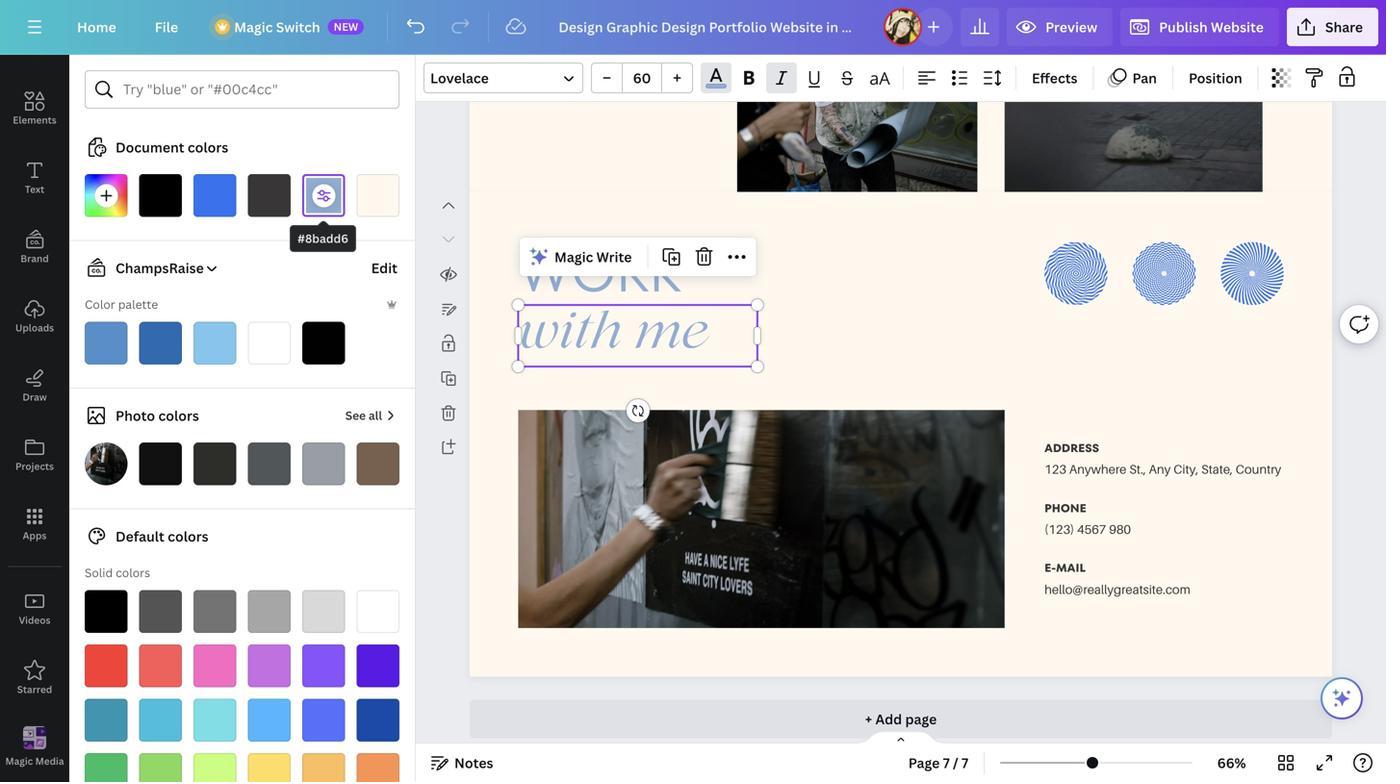 Task type: describe. For each thing, give the bounding box(es) containing it.
city,
[[1174, 462, 1199, 477]]

starred button
[[0, 644, 69, 714]]

1 7 from the left
[[943, 755, 950, 773]]

home
[[77, 18, 116, 36]]

(123)
[[1045, 522, 1075, 537]]

file button
[[139, 8, 194, 46]]

page 7 / 7 button
[[901, 748, 977, 779]]

state,
[[1202, 462, 1234, 477]]

text button
[[0, 143, 69, 213]]

publish
[[1160, 18, 1208, 36]]

phone
[[1045, 501, 1087, 517]]

4567
[[1078, 522, 1107, 537]]

apps button
[[0, 490, 69, 560]]

elements button
[[0, 74, 69, 143]]

color palette
[[85, 297, 158, 313]]

#393636 image
[[248, 174, 291, 217]]

position button
[[1182, 63, 1251, 93]]

#000000 image
[[139, 174, 182, 217]]

solid
[[85, 565, 113, 581]]

side panel tab list
[[0, 5, 69, 783]]

main menu bar
[[0, 0, 1387, 55]]

#101110 image
[[139, 443, 182, 486]]

share
[[1326, 18, 1364, 36]]

+ add page
[[866, 710, 937, 729]]

publish website button
[[1121, 8, 1280, 46]]

draw button
[[0, 352, 69, 421]]

colors for photo colors
[[158, 407, 199, 425]]

see all
[[345, 408, 382, 424]]

e-mail hello@reallygreatsite.com
[[1045, 561, 1191, 597]]

turquoise blue #5ce1e6 image
[[194, 700, 236, 743]]

champsraise
[[116, 259, 204, 277]]

preview button
[[1007, 8, 1113, 46]]

switch
[[276, 18, 320, 36]]

with
[[518, 313, 623, 361]]

#393636 image
[[248, 174, 291, 217]]

edit
[[371, 259, 398, 277]]

magenta #cb6ce6 image
[[248, 645, 291, 688]]

magic for magic media
[[5, 755, 33, 768]]

home link
[[62, 8, 132, 46]]

980
[[1110, 522, 1132, 537]]

canva assistant image
[[1331, 688, 1354, 711]]

gray #737373 image
[[194, 591, 236, 634]]

text
[[25, 183, 44, 196]]

page 7 / 7
[[909, 755, 969, 773]]

address
[[1045, 440, 1100, 457]]

website
[[1212, 18, 1264, 36]]

#8badd6
[[298, 231, 349, 247]]

elements
[[13, 114, 57, 127]]

new
[[334, 19, 358, 34]]

magic write button
[[524, 242, 640, 273]]

light blue #38b6ff image
[[248, 700, 291, 743]]

st.,
[[1130, 462, 1147, 477]]

country
[[1236, 462, 1282, 477]]

+ add page button
[[470, 700, 1333, 739]]

share button
[[1287, 8, 1379, 46]]

lovelace button
[[424, 63, 584, 93]]

magic switch
[[234, 18, 320, 36]]

#166bb5 image
[[139, 322, 182, 365]]

apps
[[23, 530, 47, 543]]

uploads
[[15, 322, 54, 335]]

+
[[866, 710, 873, 729]]

light gray #d9d9d9 image
[[302, 591, 345, 634]]

photo
[[116, 407, 155, 425]]

66% button
[[1201, 748, 1264, 779]]

#166bb5 image
[[139, 322, 182, 365]]

e-
[[1045, 561, 1056, 577]]

address 123 anywhere st., any city, state, country
[[1045, 440, 1282, 477]]

design
[[19, 44, 51, 57]]

black #000000 image
[[85, 591, 128, 634]]

work
[[518, 235, 682, 311]]

uploads button
[[0, 282, 69, 352]]

colors for document colors
[[188, 138, 228, 156]]

write
[[597, 248, 632, 266]]

see all button
[[344, 397, 400, 435]]

magic for magic write
[[555, 248, 594, 266]]

/
[[953, 755, 959, 773]]

#4890cd image
[[85, 322, 128, 365]]

champsraise button
[[77, 257, 219, 280]]

page
[[909, 755, 940, 773]]



Task type: vqa. For each thing, say whether or not it's contained in the screenshot.
Generate realistic images and art using AI
no



Task type: locate. For each thing, give the bounding box(es) containing it.
magenta #cb6ce6 image
[[248, 645, 291, 688]]

#8badd6 image
[[706, 84, 727, 89], [706, 84, 727, 89], [302, 174, 345, 217]]

7 right /
[[962, 755, 969, 773]]

#979ea5 image
[[302, 443, 345, 486], [302, 443, 345, 486]]

green #00bf63 image
[[85, 754, 128, 783], [85, 754, 128, 783]]

gray #737373 image
[[194, 591, 236, 634]]

magic left switch
[[234, 18, 273, 36]]

magic left write
[[555, 248, 594, 266]]

preview
[[1046, 18, 1098, 36]]

magic inside "side panel" tab list
[[5, 755, 33, 768]]

videos
[[19, 614, 51, 627]]

anywhere
[[1070, 462, 1127, 477]]

#ffffff image
[[248, 322, 291, 365]]

1 horizontal spatial 7
[[962, 755, 969, 773]]

page
[[906, 710, 937, 729]]

0 vertical spatial magic
[[234, 18, 273, 36]]

coral red #ff5757 image
[[139, 645, 182, 688]]

dark gray #545454 image
[[139, 591, 182, 634], [139, 591, 182, 634]]

magic
[[234, 18, 273, 36], [555, 248, 594, 266], [5, 755, 33, 768]]

orange #ff914d image
[[357, 754, 400, 783]]

1 vertical spatial magic
[[555, 248, 594, 266]]

projects
[[15, 460, 54, 473]]

purple #8c52ff image
[[302, 645, 345, 688]]

7
[[943, 755, 950, 773], [962, 755, 969, 773]]

yellow #ffde59 image
[[248, 754, 291, 783], [248, 754, 291, 783]]

photo colors
[[116, 407, 199, 425]]

7 left /
[[943, 755, 950, 773]]

document colors
[[116, 138, 228, 156]]

add
[[876, 710, 903, 729]]

brand button
[[0, 213, 69, 282]]

#2273f3 image
[[194, 174, 236, 217], [194, 174, 236, 217]]

effects button
[[1025, 63, 1086, 93]]

coral red #ff5757 image
[[139, 645, 182, 688]]

black #000000 image
[[85, 591, 128, 634]]

#000000 image
[[139, 174, 182, 217]]

0 horizontal spatial magic
[[5, 755, 33, 768]]

#8badd6 image
[[302, 174, 345, 217]]

edit button
[[369, 249, 400, 287]]

all
[[369, 408, 382, 424]]

#7a604e image
[[357, 443, 400, 486], [357, 443, 400, 486]]

colors right solid
[[116, 565, 150, 581]]

draw
[[23, 391, 47, 404]]

show pages image
[[855, 731, 948, 746]]

cobalt blue #004aad image
[[357, 700, 400, 743]]

lime #c1ff72 image
[[194, 754, 236, 783]]

royal blue #5271ff image
[[302, 700, 345, 743]]

light blue #38b6ff image
[[248, 700, 291, 743]]

notes
[[455, 755, 494, 773]]

1 horizontal spatial magic
[[234, 18, 273, 36]]

color
[[85, 297, 115, 313]]

work with me
[[518, 235, 708, 361]]

white #ffffff image
[[357, 591, 400, 634], [357, 591, 400, 634]]

magic write
[[555, 248, 632, 266]]

2 7 from the left
[[962, 755, 969, 773]]

document
[[116, 138, 184, 156]]

Try "blue" or "#00c4cc" search field
[[123, 71, 387, 108]]

projects button
[[0, 421, 69, 490]]

violet #5e17eb image
[[357, 645, 400, 688]]

aqua blue #0cc0df image
[[139, 700, 182, 743], [139, 700, 182, 743]]

magic media button
[[0, 714, 69, 783]]

add a new color image
[[85, 174, 128, 217]]

position
[[1189, 69, 1243, 87]]

royal blue #5271ff image
[[302, 700, 345, 743]]

#2d2e29 image
[[194, 443, 236, 486]]

grass green #7ed957 image
[[139, 754, 182, 783], [139, 754, 182, 783]]

any
[[1149, 462, 1171, 477]]

bright red #ff3131 image
[[85, 645, 128, 688], [85, 645, 128, 688]]

orange #ff914d image
[[357, 754, 400, 783]]

pan button
[[1102, 63, 1165, 93]]

colors right document
[[188, 138, 228, 156]]

pink #ff66c4 image
[[194, 645, 236, 688]]

magic left the media
[[5, 755, 33, 768]]

gray #a6a6a6 image
[[248, 591, 291, 634], [248, 591, 291, 634]]

123
[[1045, 462, 1067, 477]]

#fff8ed image
[[357, 174, 400, 217]]

publish website
[[1160, 18, 1264, 36]]

effects
[[1032, 69, 1078, 87]]

palette
[[118, 297, 158, 313]]

group
[[591, 63, 693, 93]]

colors
[[188, 138, 228, 156], [158, 407, 199, 425], [168, 528, 209, 546], [116, 565, 150, 581]]

#010101 image
[[302, 322, 345, 365], [302, 322, 345, 365]]

colors right default
[[168, 528, 209, 546]]

0 horizontal spatial 7
[[943, 755, 950, 773]]

#4890cd image
[[85, 322, 128, 365]]

#101110 image
[[139, 443, 182, 486]]

phone (123) 4567 980
[[1045, 501, 1132, 537]]

default colors
[[116, 528, 209, 546]]

design button
[[0, 5, 69, 74]]

pan
[[1133, 69, 1158, 87]]

see
[[345, 408, 366, 424]]

pink #ff66c4 image
[[194, 645, 236, 688]]

#fff8ed image
[[357, 174, 400, 217]]

colors for solid colors
[[116, 565, 150, 581]]

66%
[[1218, 755, 1247, 773]]

file
[[155, 18, 178, 36]]

dark turquoise #0097b2 image
[[85, 700, 128, 743], [85, 700, 128, 743]]

magic media
[[5, 755, 64, 768]]

#2d2e29 image
[[194, 443, 236, 486]]

add a new color image
[[85, 174, 128, 217]]

#75c6ef image
[[194, 322, 236, 365], [194, 322, 236, 365]]

violet #5e17eb image
[[357, 645, 400, 688]]

lovelace
[[430, 69, 489, 87]]

magic for magic switch
[[234, 18, 273, 36]]

starred
[[17, 684, 52, 697]]

me
[[635, 313, 708, 361]]

media
[[35, 755, 64, 768]]

videos button
[[0, 575, 69, 644]]

colors right photo
[[158, 407, 199, 425]]

2 horizontal spatial magic
[[555, 248, 594, 266]]

colors for default colors
[[168, 528, 209, 546]]

cobalt blue #004aad image
[[357, 700, 400, 743]]

notes button
[[424, 748, 501, 779]]

turquoise blue #5ce1e6 image
[[194, 700, 236, 743]]

– – number field
[[629, 69, 656, 87]]

peach #ffbd59 image
[[302, 754, 345, 783], [302, 754, 345, 783]]

solid colors
[[85, 565, 150, 581]]

purple #8c52ff image
[[302, 645, 345, 688]]

default
[[116, 528, 165, 546]]

2 vertical spatial magic
[[5, 755, 33, 768]]

hello@reallygreatsite.com
[[1045, 582, 1191, 597]]

lime #c1ff72 image
[[194, 754, 236, 783]]

#ffffff image
[[248, 322, 291, 365]]

brand
[[20, 252, 49, 265]]

magic inside main menu bar
[[234, 18, 273, 36]]

light gray #d9d9d9 image
[[302, 591, 345, 634]]

Design title text field
[[543, 8, 876, 46]]

#505658 image
[[248, 443, 291, 486]]

#505658 image
[[248, 443, 291, 486]]

mail
[[1056, 561, 1086, 577]]



